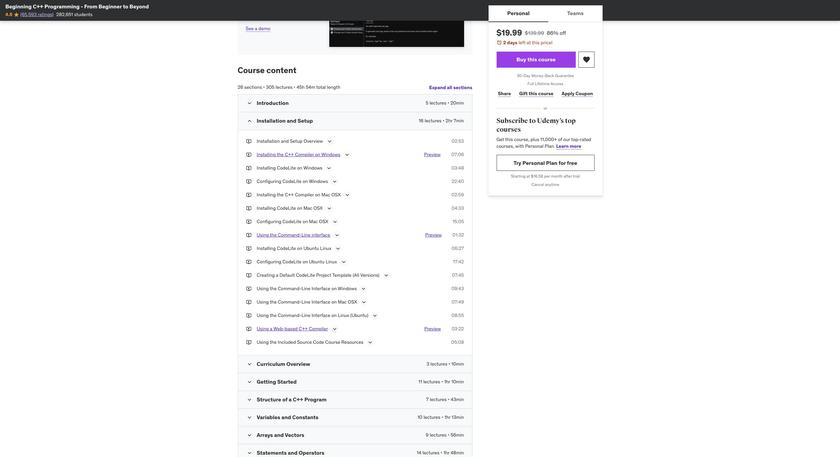 Task type: describe. For each thing, give the bounding box(es) containing it.
installing the c++ compiler on mac osx
[[257, 192, 341, 198]]

and for variables and constants
[[282, 414, 291, 421]]

• for installation and setup
[[443, 118, 445, 124]]

compiler for mac
[[295, 192, 314, 198]]

on up configuring codelite on ubuntu linux
[[297, 246, 303, 252]]

14
[[417, 450, 422, 456]]

ubuntu for installing codelite on ubuntu linux
[[304, 246, 319, 252]]

0 vertical spatial overview
[[304, 138, 323, 144]]

apply coupon
[[562, 91, 593, 97]]

the for using the command-line interface
[[270, 232, 277, 238]]

on left (ubuntu)
[[332, 313, 337, 319]]

compiler for windows
[[295, 152, 314, 158]]

a for default
[[276, 272, 279, 279]]

alarm image
[[497, 40, 502, 45]]

0 vertical spatial to
[[123, 3, 128, 10]]

on down configuring codelite on windows
[[315, 192, 321, 198]]

lectures for arrays and vectors
[[430, 433, 447, 439]]

windows inside button
[[322, 152, 341, 158]]

0 horizontal spatial course
[[238, 65, 265, 76]]

16 lectures • 2hr 7min
[[419, 118, 464, 124]]

beginning c++ programming - from beginner to beyond
[[5, 3, 149, 10]]

16
[[419, 118, 424, 124]]

0 vertical spatial preview
[[424, 152, 441, 158]]

lectures for statements and operators
[[423, 450, 440, 456]]

a for web-
[[270, 326, 273, 332]]

see
[[246, 26, 254, 32]]

installing the c++ compiler on windows button
[[257, 152, 341, 160]]

05:08
[[452, 340, 464, 346]]

using for using the command-line interface on mac osx
[[257, 299, 269, 305]]

starting at $16.58 per month after trial cancel anytime
[[511, 174, 580, 187]]

• for getting started
[[442, 379, 443, 385]]

on up using the command-line interface
[[303, 219, 308, 225]]

configuring for configuring codelite on windows
[[257, 179, 282, 185]]

students
[[74, 12, 93, 18]]

interface for mac
[[312, 299, 331, 305]]

this for get
[[506, 137, 513, 143]]

gift this course link
[[518, 87, 555, 100]]

demo
[[259, 26, 271, 32]]

try
[[514, 160, 522, 166]]

the for installing the c++ compiler on windows
[[277, 152, 284, 158]]

lectures for introduction
[[430, 100, 447, 106]]

10 lectures • 1hr 13min
[[418, 415, 464, 421]]

small image for variables
[[246, 415, 253, 421]]

the for using the command-line interface on mac osx
[[270, 299, 277, 305]]

2 xsmall image from the top
[[246, 152, 252, 158]]

on down installing the c++ compiler on windows button
[[297, 165, 303, 171]]

preview for 03:22
[[425, 326, 441, 332]]

top-
[[572, 137, 581, 143]]

14 lectures • 1hr 48min
[[417, 450, 464, 456]]

our
[[564, 137, 571, 143]]

codelite for installing codelite on windows
[[277, 165, 296, 171]]

wishlist image
[[583, 56, 591, 64]]

days
[[507, 40, 518, 46]]

preview for 01:32
[[425, 232, 442, 238]]

(ubuntu)
[[350, 313, 369, 319]]

7 lectures • 43min
[[426, 397, 464, 403]]

c++ up the installing codelite on windows at the top left of the page
[[285, 152, 294, 158]]

with
[[516, 143, 524, 149]]

resources
[[342, 340, 364, 346]]

22:40
[[452, 179, 464, 185]]

11,000+
[[541, 137, 557, 143]]

of inside get this course, plus 11,000+ of our top-rated courses, with personal plan.
[[559, 137, 563, 143]]

282,651 students
[[56, 12, 93, 18]]

1 10min from the top
[[452, 361, 464, 367]]

try personal plan for free
[[514, 160, 578, 166]]

small image for getting
[[246, 379, 253, 386]]

a up variables and constants
[[289, 397, 292, 403]]

using a web-based c++ compiler
[[257, 326, 328, 332]]

09:43
[[452, 286, 464, 292]]

configuring codelite on mac osx
[[257, 219, 329, 225]]

programming
[[44, 3, 80, 10]]

4.6
[[5, 12, 12, 18]]

xsmall image for using the included source code course resources
[[246, 340, 252, 346]]

configuring for configuring codelite on mac osx
[[257, 219, 282, 225]]

$139.99
[[525, 30, 545, 36]]

all
[[447, 84, 453, 90]]

08:55
[[452, 313, 464, 319]]

• for statements and operators
[[441, 450, 443, 456]]

20min
[[451, 100, 464, 106]]

trial
[[573, 174, 580, 179]]

interface for linux
[[312, 313, 331, 319]]

xsmall image for installing codelite on windows
[[246, 165, 252, 172]]

curriculum overview
[[257, 361, 310, 368]]

structure
[[257, 397, 281, 403]]

show lecture description image for using the included source code course resources
[[367, 340, 374, 346]]

personal inside try personal plan for free link
[[523, 160, 545, 166]]

and for arrays and vectors
[[274, 432, 284, 439]]

on down installing the c++ compiler on mac osx
[[297, 205, 303, 211]]

statements
[[257, 450, 287, 457]]

lectures right 305
[[276, 84, 293, 90]]

small image for installation
[[246, 118, 253, 124]]

this for gift
[[529, 91, 538, 97]]

• for arrays and vectors
[[448, 433, 450, 439]]

configuring for configuring codelite on ubuntu linux
[[257, 259, 282, 265]]

using the command-line interface on mac osx
[[257, 299, 357, 305]]

the for using the command-line interface on windows
[[270, 286, 277, 292]]

command- for using the command-line interface
[[278, 232, 302, 238]]

line for windows
[[302, 286, 311, 292]]

command- for using the command-line interface on windows
[[278, 286, 302, 292]]

after
[[564, 174, 572, 179]]

show lecture description image for using the command-line interface on windows
[[360, 286, 367, 293]]

subscribe to udemy's top courses
[[497, 117, 576, 134]]

default
[[280, 272, 295, 279]]

$16.58
[[531, 174, 544, 179]]

price!
[[541, 40, 553, 46]]

program
[[305, 397, 327, 403]]

personal inside get this course, plus 11,000+ of our top-rated courses, with personal plan.
[[526, 143, 544, 149]]

installing for installing codelite on ubuntu linux
[[257, 246, 276, 252]]

xsmall image for installing codelite on mac osx
[[246, 205, 252, 212]]

web-
[[274, 326, 285, 332]]

rated
[[581, 137, 592, 143]]

lectures for curriculum overview
[[431, 361, 448, 367]]

11 lectures • 1hr 10min
[[419, 379, 464, 385]]

small image for curriculum
[[246, 361, 253, 368]]

length
[[327, 84, 341, 90]]

show lecture description image for configuring codelite on windows
[[332, 179, 338, 185]]

using for using the command-line interface
[[257, 232, 269, 238]]

(65,593
[[20, 12, 37, 18]]

the for installing the c++ compiler on mac osx
[[277, 192, 284, 198]]

show lecture description image for using the command-line interface on linux (ubuntu)
[[372, 313, 379, 319]]

03:48
[[452, 165, 464, 171]]

per
[[545, 174, 550, 179]]

on up using the command-line interface on linux (ubuntu)
[[332, 299, 337, 305]]

small image for structure
[[246, 397, 253, 404]]

lifetime
[[535, 81, 550, 86]]

1 vertical spatial course
[[325, 340, 340, 346]]

apply
[[562, 91, 575, 97]]

7min
[[454, 118, 464, 124]]

1hr for operators
[[444, 450, 450, 456]]

using for using the command-line interface on linux (ubuntu)
[[257, 313, 269, 319]]

access
[[551, 81, 564, 86]]

learn more link
[[557, 143, 582, 149]]

xsmall image for installing codelite on ubuntu linux
[[246, 246, 252, 252]]

• for curriculum overview
[[449, 361, 451, 367]]

06:27
[[452, 246, 464, 252]]

off
[[560, 30, 566, 36]]

codelite for configuring codelite on windows
[[283, 179, 302, 185]]

-
[[81, 3, 83, 10]]

configuring codelite on windows
[[257, 179, 328, 185]]

45h 54m
[[297, 84, 315, 90]]

installing for installing codelite on mac osx
[[257, 205, 276, 211]]

• left 45h 54m
[[294, 84, 296, 90]]

constants
[[292, 414, 319, 421]]

26 sections • 305 lectures • 45h 54m total length
[[238, 84, 341, 90]]

xsmall image for configuring codelite on ubuntu linux
[[246, 259, 252, 266]]

left
[[519, 40, 526, 46]]

2 vertical spatial linux
[[338, 313, 349, 319]]



Task type: vqa. For each thing, say whether or not it's contained in the screenshot.
6-
no



Task type: locate. For each thing, give the bounding box(es) containing it.
mac
[[322, 192, 330, 198], [304, 205, 312, 211], [309, 219, 318, 225], [338, 299, 347, 305]]

1 course from the top
[[539, 56, 556, 63]]

3 xsmall image from the top
[[246, 165, 252, 172]]

setup
[[298, 117, 313, 124], [290, 138, 303, 144]]

a left web-
[[270, 326, 273, 332]]

lectures right 7
[[430, 397, 447, 403]]

4 small image from the top
[[246, 397, 253, 404]]

the for using the included source code course resources
[[270, 340, 277, 346]]

try personal plan for free link
[[497, 155, 595, 171]]

2 vertical spatial personal
[[523, 160, 545, 166]]

at right left
[[527, 40, 531, 46]]

4 command- from the top
[[278, 313, 302, 319]]

command- down the configuring codelite on mac osx
[[278, 232, 302, 238]]

and up installation and setup overview
[[287, 117, 297, 124]]

a inside button
[[270, 326, 273, 332]]

0 vertical spatial configuring
[[257, 179, 282, 185]]

teams
[[568, 10, 584, 17]]

using for using the command-line interface on windows
[[257, 286, 269, 292]]

0 vertical spatial 10min
[[452, 361, 464, 367]]

line left interface
[[302, 232, 311, 238]]

xsmall image for configuring codelite on windows
[[246, 179, 252, 185]]

• up "7 lectures • 43min"
[[442, 379, 443, 385]]

xsmall image for creating a default codelite project template (all versions)
[[246, 272, 252, 279]]

1 vertical spatial of
[[283, 397, 288, 403]]

01:32
[[453, 232, 464, 238]]

5 xsmall image from the top
[[246, 232, 252, 239]]

codelite for configuring codelite on mac osx
[[283, 219, 302, 225]]

2
[[504, 40, 506, 46]]

• left 48min
[[441, 450, 443, 456]]

c++ right based
[[299, 326, 308, 332]]

6 xsmall image from the top
[[246, 259, 252, 266]]

more
[[570, 143, 582, 149]]

2 using from the top
[[257, 286, 269, 292]]

• for introduction
[[448, 100, 450, 106]]

1 vertical spatial 10min
[[452, 379, 464, 385]]

this for buy
[[528, 56, 538, 63]]

lectures for variables and constants
[[424, 415, 441, 421]]

compiler down installation and setup overview
[[295, 152, 314, 158]]

month
[[551, 174, 563, 179]]

0 vertical spatial personal
[[508, 10, 530, 17]]

2 vertical spatial preview
[[425, 326, 441, 332]]

1 vertical spatial 1hr
[[445, 415, 451, 421]]

0 horizontal spatial to
[[123, 3, 128, 10]]

at inside 'starting at $16.58 per month after trial cancel anytime'
[[527, 174, 530, 179]]

lectures right 11
[[424, 379, 440, 385]]

interface for windows
[[312, 286, 331, 292]]

3 line from the top
[[302, 299, 311, 305]]

• left 305
[[263, 84, 265, 90]]

1hr left 13min
[[445, 415, 451, 421]]

show lecture description image for installing codelite on ubuntu linux
[[335, 246, 342, 252]]

(all
[[353, 272, 360, 279]]

10min down 05:08 at the right bottom of the page
[[452, 361, 464, 367]]

ratings)
[[38, 12, 54, 18]]

show lecture description image for installation and setup overview
[[326, 138, 333, 145]]

using for using the included source code course resources
[[257, 340, 269, 346]]

for
[[559, 160, 566, 166]]

• left 13min
[[442, 415, 444, 421]]

7 small image from the top
[[246, 450, 253, 457]]

anytime
[[545, 182, 560, 187]]

interface
[[312, 232, 330, 238]]

and up installing the c++ compiler on windows
[[281, 138, 289, 144]]

tab list
[[489, 5, 603, 22]]

on down installation and setup overview
[[315, 152, 321, 158]]

using the command-line interface on linux (ubuntu)
[[257, 313, 369, 319]]

configuring codelite on ubuntu linux
[[257, 259, 337, 265]]

1 line from the top
[[302, 232, 311, 238]]

subscribe
[[497, 117, 528, 125]]

small image left variables
[[246, 415, 253, 421]]

small image left the arrays
[[246, 433, 253, 439]]

lectures right 14
[[423, 450, 440, 456]]

13min
[[452, 415, 464, 421]]

installing for installing the c++ compiler on mac osx
[[257, 192, 276, 198]]

• up the 11 lectures • 1hr 10min
[[449, 361, 451, 367]]

and for installation and setup overview
[[281, 138, 289, 144]]

line down using the command-line interface on mac osx
[[302, 313, 311, 319]]

2 vertical spatial 1hr
[[444, 450, 450, 456]]

line for mac
[[302, 299, 311, 305]]

of right "structure"
[[283, 397, 288, 403]]

setup for installation and setup overview
[[290, 138, 303, 144]]

2 interface from the top
[[312, 299, 331, 305]]

xsmall image
[[246, 179, 252, 185], [246, 192, 252, 199], [246, 205, 252, 212], [246, 219, 252, 225], [246, 232, 252, 239], [246, 259, 252, 266], [246, 272, 252, 279], [246, 299, 252, 306], [246, 313, 252, 319], [246, 326, 252, 333]]

introduction
[[257, 100, 289, 106]]

lectures for getting started
[[424, 379, 440, 385]]

guarantee
[[556, 73, 574, 78]]

4 xsmall image from the top
[[246, 246, 252, 252]]

installation for installation and setup overview
[[257, 138, 280, 144]]

0 vertical spatial at
[[527, 40, 531, 46]]

0 horizontal spatial sections
[[244, 84, 262, 90]]

5 xsmall image from the top
[[246, 286, 252, 292]]

1 vertical spatial linux
[[326, 259, 337, 265]]

installing up the configuring codelite on mac osx
[[257, 205, 276, 211]]

xsmall image for installation and setup overview
[[246, 138, 252, 145]]

small image
[[246, 118, 253, 124], [246, 361, 253, 368], [246, 379, 253, 386], [246, 397, 253, 404], [246, 415, 253, 421], [246, 433, 253, 439], [246, 450, 253, 457]]

codelite down the installing codelite on windows at the top left of the page
[[283, 179, 302, 185]]

configuring up the creating
[[257, 259, 282, 265]]

2 10min from the top
[[452, 379, 464, 385]]

installing inside button
[[257, 152, 276, 158]]

sections
[[244, 84, 262, 90], [454, 84, 473, 90]]

codelite down using the command-line interface button at the left bottom of the page
[[277, 246, 296, 252]]

using the command-line interface button
[[257, 232, 330, 240]]

using for using a web-based c++ compiler
[[257, 326, 269, 332]]

course down lifetime
[[539, 91, 554, 97]]

07:06
[[452, 152, 464, 158]]

preview
[[424, 152, 441, 158], [425, 232, 442, 238], [425, 326, 441, 332]]

0 vertical spatial installation
[[257, 117, 286, 124]]

1 command- from the top
[[278, 232, 302, 238]]

1 vertical spatial compiler
[[295, 192, 314, 198]]

a left the default
[[276, 272, 279, 279]]

installation down installation and setup
[[257, 138, 280, 144]]

from
[[84, 3, 97, 10]]

2 vertical spatial interface
[[312, 313, 331, 319]]

10min
[[452, 361, 464, 367], [452, 379, 464, 385]]

configuring down the installing codelite on windows at the top left of the page
[[257, 179, 282, 185]]

7 xsmall image from the top
[[246, 272, 252, 279]]

course for gift this course
[[539, 91, 554, 97]]

small image left curriculum
[[246, 361, 253, 368]]

command- inside button
[[278, 232, 302, 238]]

xsmall image for using the command-line interface on linux (ubuntu)
[[246, 313, 252, 319]]

coupon
[[576, 91, 593, 97]]

1 installing from the top
[[257, 152, 276, 158]]

3 xsmall image from the top
[[246, 205, 252, 212]]

1 vertical spatial ubuntu
[[309, 259, 325, 265]]

codelite down installing codelite on ubuntu linux
[[283, 259, 302, 265]]

codelite for installing codelite on mac osx
[[277, 205, 296, 211]]

7
[[426, 397, 429, 403]]

xsmall image for installing the c++ compiler on mac osx
[[246, 192, 252, 199]]

plus
[[531, 137, 540, 143]]

linux for configuring codelite on ubuntu linux
[[326, 259, 337, 265]]

1 xsmall image from the top
[[246, 138, 252, 145]]

expand all sections button
[[429, 81, 473, 94]]

line inside button
[[302, 232, 311, 238]]

buy this course
[[517, 56, 556, 63]]

1 vertical spatial course
[[539, 91, 554, 97]]

installing up the "installing codelite on mac osx"
[[257, 192, 276, 198]]

6 small image from the top
[[246, 433, 253, 439]]

preview left 03:22
[[425, 326, 441, 332]]

of left 'our'
[[559, 137, 563, 143]]

linux for installing codelite on ubuntu linux
[[320, 246, 332, 252]]

5 small image from the top
[[246, 415, 253, 421]]

2 configuring from the top
[[257, 219, 282, 225]]

installing for installing codelite on windows
[[257, 165, 276, 171]]

9 xsmall image from the top
[[246, 313, 252, 319]]

2 installation from the top
[[257, 138, 280, 144]]

small image for arrays
[[246, 433, 253, 439]]

2 course from the top
[[539, 91, 554, 97]]

56min
[[451, 433, 464, 439]]

0 vertical spatial linux
[[320, 246, 332, 252]]

this inside 'button'
[[528, 56, 538, 63]]

small image left statements
[[246, 450, 253, 457]]

2hr
[[446, 118, 453, 124]]

small image left "structure"
[[246, 397, 253, 404]]

xsmall image for configuring codelite on mac osx
[[246, 219, 252, 225]]

installation and setup overview
[[257, 138, 323, 144]]

1 vertical spatial at
[[527, 174, 530, 179]]

compiler up the 'code'
[[309, 326, 328, 332]]

total
[[316, 84, 326, 90]]

course inside 'button'
[[539, 56, 556, 63]]

3 using from the top
[[257, 299, 269, 305]]

5 lectures • 20min
[[426, 100, 464, 106]]

0 vertical spatial compiler
[[295, 152, 314, 158]]

vectors
[[285, 432, 304, 439]]

buy
[[517, 56, 527, 63]]

preview left the 07:06
[[424, 152, 441, 158]]

3 small image from the top
[[246, 379, 253, 386]]

a right see
[[255, 26, 258, 32]]

lectures right 3
[[431, 361, 448, 367]]

07:49
[[452, 299, 464, 305]]

1 horizontal spatial of
[[559, 137, 563, 143]]

sections right all
[[454, 84, 473, 90]]

small image
[[246, 100, 253, 107]]

3 installing from the top
[[257, 192, 276, 198]]

30-day money-back guarantee full lifetime access
[[517, 73, 574, 86]]

xsmall image
[[246, 138, 252, 145], [246, 152, 252, 158], [246, 165, 252, 172], [246, 246, 252, 252], [246, 286, 252, 292], [246, 340, 252, 346]]

c++ left program
[[293, 397, 303, 403]]

sections inside dropdown button
[[454, 84, 473, 90]]

xsmall image for using the command-line interface on mac osx
[[246, 299, 252, 306]]

1 horizontal spatial course
[[325, 340, 340, 346]]

• left 20min
[[448, 100, 450, 106]]

learn more
[[557, 143, 582, 149]]

a for demo
[[255, 26, 258, 32]]

1 small image from the top
[[246, 118, 253, 124]]

0 vertical spatial course
[[238, 65, 265, 76]]

2 small image from the top
[[246, 361, 253, 368]]

gift this course
[[520, 91, 554, 97]]

personal up $16.58
[[523, 160, 545, 166]]

1 sections from the left
[[244, 84, 262, 90]]

03:22
[[452, 326, 464, 332]]

lectures right 5
[[430, 100, 447, 106]]

this right gift
[[529, 91, 538, 97]]

small image down small image
[[246, 118, 253, 124]]

code
[[313, 340, 324, 346]]

to inside subscribe to udemy's top courses
[[530, 117, 536, 125]]

0 horizontal spatial of
[[283, 397, 288, 403]]

linux left (ubuntu)
[[338, 313, 349, 319]]

10min up 43min
[[452, 379, 464, 385]]

04:33
[[452, 205, 464, 211]]

1 vertical spatial setup
[[290, 138, 303, 144]]

tab list containing personal
[[489, 5, 603, 22]]

9
[[426, 433, 429, 439]]

on down installing codelite on ubuntu linux
[[303, 259, 308, 265]]

1hr for constants
[[445, 415, 451, 421]]

1 vertical spatial personal
[[526, 143, 544, 149]]

10 xsmall image from the top
[[246, 326, 252, 333]]

• left 2hr
[[443, 118, 445, 124]]

3 command- from the top
[[278, 299, 302, 305]]

the for using the command-line interface on linux (ubuntu)
[[270, 313, 277, 319]]

buy this course button
[[497, 52, 576, 68]]

and for installation and setup
[[287, 117, 297, 124]]

4 using from the top
[[257, 313, 269, 319]]

show lecture description image for using the command-line interface on mac osx
[[361, 299, 367, 306]]

codelite up using the command-line interface
[[283, 219, 302, 225]]

command- up based
[[278, 313, 302, 319]]

1 interface from the top
[[312, 286, 331, 292]]

using the included source code course resources
[[257, 340, 364, 346]]

command- for using the command-line interface on mac osx
[[278, 299, 302, 305]]

on up installing the c++ compiler on mac osx
[[303, 179, 308, 185]]

overview up started
[[287, 361, 310, 368]]

2 installing from the top
[[257, 165, 276, 171]]

command- for using the command-line interface on linux (ubuntu)
[[278, 313, 302, 319]]

on inside installing the c++ compiler on windows button
[[315, 152, 321, 158]]

show lecture description image
[[344, 152, 351, 158], [326, 165, 333, 172], [344, 192, 351, 199], [326, 205, 333, 212], [334, 232, 341, 239], [340, 259, 347, 266], [383, 272, 390, 279], [332, 326, 338, 333]]

5
[[426, 100, 429, 106]]

course,
[[514, 137, 530, 143]]

4 line from the top
[[302, 313, 311, 319]]

xsmall image for using the command-line interface on windows
[[246, 286, 252, 292]]

1 vertical spatial preview
[[425, 232, 442, 238]]

1 vertical spatial to
[[530, 117, 536, 125]]

ubuntu up creating a default codelite project template (all versions) at bottom left
[[309, 259, 325, 265]]

interface up using the command-line interface on linux (ubuntu)
[[312, 299, 331, 305]]

6 xsmall image from the top
[[246, 340, 252, 346]]

preview left 01:32
[[425, 232, 442, 238]]

2 vertical spatial configuring
[[257, 259, 282, 265]]

installing up the creating
[[257, 246, 276, 252]]

2 command- from the top
[[278, 286, 302, 292]]

small image for statements
[[246, 450, 253, 457]]

• left '56min'
[[448, 433, 450, 439]]

4 xsmall image from the top
[[246, 219, 252, 225]]

linux up project
[[326, 259, 337, 265]]

4 installing from the top
[[257, 205, 276, 211]]

getting started
[[257, 379, 297, 386]]

setup up installing the c++ compiler on windows
[[290, 138, 303, 144]]

$19.99 $139.99 86% off
[[497, 28, 566, 38]]

compiler inside using a web-based c++ compiler button
[[309, 326, 328, 332]]

codelite for configuring codelite on ubuntu linux
[[283, 259, 302, 265]]

of
[[559, 137, 563, 143], [283, 397, 288, 403]]

c++ up (65,593 ratings)
[[33, 3, 43, 10]]

this up courses, at top right
[[506, 137, 513, 143]]

1 vertical spatial overview
[[287, 361, 310, 368]]

line up using the command-line interface on mac osx
[[302, 286, 311, 292]]

courses,
[[497, 143, 514, 149]]

1 installation from the top
[[257, 117, 286, 124]]

line for linux
[[302, 313, 311, 319]]

1 configuring from the top
[[257, 179, 282, 185]]

3 interface from the top
[[312, 313, 331, 319]]

course for buy this course
[[539, 56, 556, 63]]

codelite up using the command-line interface on windows
[[296, 272, 315, 279]]

codelite for installing codelite on ubuntu linux
[[277, 246, 296, 252]]

show lecture description image
[[326, 138, 333, 145], [332, 179, 338, 185], [332, 219, 339, 225], [335, 246, 342, 252], [360, 286, 367, 293], [361, 299, 367, 306], [372, 313, 379, 319], [367, 340, 374, 346]]

installing codelite on ubuntu linux
[[257, 246, 332, 252]]

lectures
[[276, 84, 293, 90], [430, 100, 447, 106], [425, 118, 442, 124], [431, 361, 448, 367], [424, 379, 440, 385], [430, 397, 447, 403], [424, 415, 441, 421], [430, 433, 447, 439], [423, 450, 440, 456]]

interface
[[312, 286, 331, 292], [312, 299, 331, 305], [312, 313, 331, 319]]

• left 43min
[[448, 397, 450, 403]]

and right the arrays
[[274, 432, 284, 439]]

configuring down the "installing codelite on mac osx"
[[257, 219, 282, 225]]

2 vertical spatial compiler
[[309, 326, 328, 332]]

back
[[545, 73, 555, 78]]

small image left getting
[[246, 379, 253, 386]]

1 vertical spatial installation
[[257, 138, 280, 144]]

$19.99
[[497, 28, 522, 38]]

30-
[[517, 73, 524, 78]]

day
[[524, 73, 531, 78]]

• for structure of a c++ program
[[448, 397, 450, 403]]

sections right 26
[[244, 84, 262, 90]]

interface down using the command-line interface on mac osx
[[312, 313, 331, 319]]

a
[[255, 26, 258, 32], [276, 272, 279, 279], [270, 326, 273, 332], [289, 397, 292, 403]]

installing for installing the c++ compiler on windows
[[257, 152, 276, 158]]

this inside get this course, plus 11,000+ of our top-rated courses, with personal plan.
[[506, 137, 513, 143]]

1 horizontal spatial sections
[[454, 84, 473, 90]]

share
[[498, 91, 511, 97]]

lectures right 16
[[425, 118, 442, 124]]

and for statements and operators
[[288, 450, 298, 457]]

see a demo
[[246, 26, 271, 32]]

1 xsmall image from the top
[[246, 179, 252, 185]]

1hr left 48min
[[444, 450, 450, 456]]

expand
[[429, 84, 446, 90]]

setup for installation and setup
[[298, 117, 313, 124]]

project
[[316, 272, 331, 279]]

0 vertical spatial of
[[559, 137, 563, 143]]

compiler down configuring codelite on windows
[[295, 192, 314, 198]]

1 vertical spatial configuring
[[257, 219, 282, 225]]

on
[[315, 152, 321, 158], [297, 165, 303, 171], [303, 179, 308, 185], [315, 192, 321, 198], [297, 205, 303, 211], [303, 219, 308, 225], [297, 246, 303, 252], [303, 259, 308, 265], [332, 286, 337, 292], [332, 299, 337, 305], [332, 313, 337, 319]]

0 vertical spatial ubuntu
[[304, 246, 319, 252]]

cancel
[[532, 182, 544, 187]]

2 sections from the left
[[454, 84, 473, 90]]

content
[[267, 65, 297, 76]]

8 xsmall image from the top
[[246, 299, 252, 306]]

0 vertical spatial interface
[[312, 286, 331, 292]]

installing up configuring codelite on windows
[[257, 165, 276, 171]]

installing up the installing codelite on windows at the top left of the page
[[257, 152, 276, 158]]

setup up installation and setup overview
[[298, 117, 313, 124]]

lectures for structure of a c++ program
[[430, 397, 447, 403]]

compiler inside installing the c++ compiler on windows button
[[295, 152, 314, 158]]

• for variables and constants
[[442, 415, 444, 421]]

ubuntu down interface
[[304, 246, 319, 252]]

5 using from the top
[[257, 326, 269, 332]]

1 using from the top
[[257, 232, 269, 238]]

curriculum
[[257, 361, 285, 368]]

command- down the default
[[278, 286, 302, 292]]

on down template
[[332, 286, 337, 292]]

5 installing from the top
[[257, 246, 276, 252]]

using a web-based c++ compiler button
[[257, 326, 328, 334]]

1 horizontal spatial to
[[530, 117, 536, 125]]

configuring
[[257, 179, 282, 185], [257, 219, 282, 225], [257, 259, 282, 265]]

to left udemy's
[[530, 117, 536, 125]]

c++ up the "installing codelite on mac osx"
[[285, 192, 294, 198]]

2 xsmall image from the top
[[246, 192, 252, 199]]

codelite up configuring codelite on windows
[[277, 165, 296, 171]]

structure of a c++ program
[[257, 397, 327, 403]]

at left $16.58
[[527, 174, 530, 179]]

personal button
[[489, 5, 549, 21]]

this down $139.99
[[532, 40, 540, 46]]

6 using from the top
[[257, 340, 269, 346]]

3 configuring from the top
[[257, 259, 282, 265]]

lectures for installation and setup
[[425, 118, 442, 124]]

installing
[[257, 152, 276, 158], [257, 165, 276, 171], [257, 192, 276, 198], [257, 205, 276, 211], [257, 246, 276, 252]]

using the command-line interface on windows
[[257, 286, 357, 292]]

template
[[332, 272, 352, 279]]

installation and setup
[[257, 117, 313, 124]]

installation for installation and setup
[[257, 117, 286, 124]]

0 vertical spatial course
[[539, 56, 556, 63]]

2 line from the top
[[302, 286, 311, 292]]

the
[[277, 152, 284, 158], [277, 192, 284, 198], [270, 232, 277, 238], [270, 286, 277, 292], [270, 299, 277, 305], [270, 313, 277, 319], [270, 340, 277, 346]]

(65,593 ratings)
[[20, 12, 54, 18]]

linux down interface
[[320, 246, 332, 252]]

included
[[278, 340, 296, 346]]

personal inside personal button
[[508, 10, 530, 17]]

0 vertical spatial setup
[[298, 117, 313, 124]]

0 vertical spatial 1hr
[[444, 379, 451, 385]]

using the command-line interface
[[257, 232, 330, 238]]

ubuntu for configuring codelite on ubuntu linux
[[309, 259, 325, 265]]

to left "beyond" at left top
[[123, 3, 128, 10]]

overview up installing the c++ compiler on windows
[[304, 138, 323, 144]]

1 vertical spatial interface
[[312, 299, 331, 305]]

48min
[[451, 450, 464, 456]]



